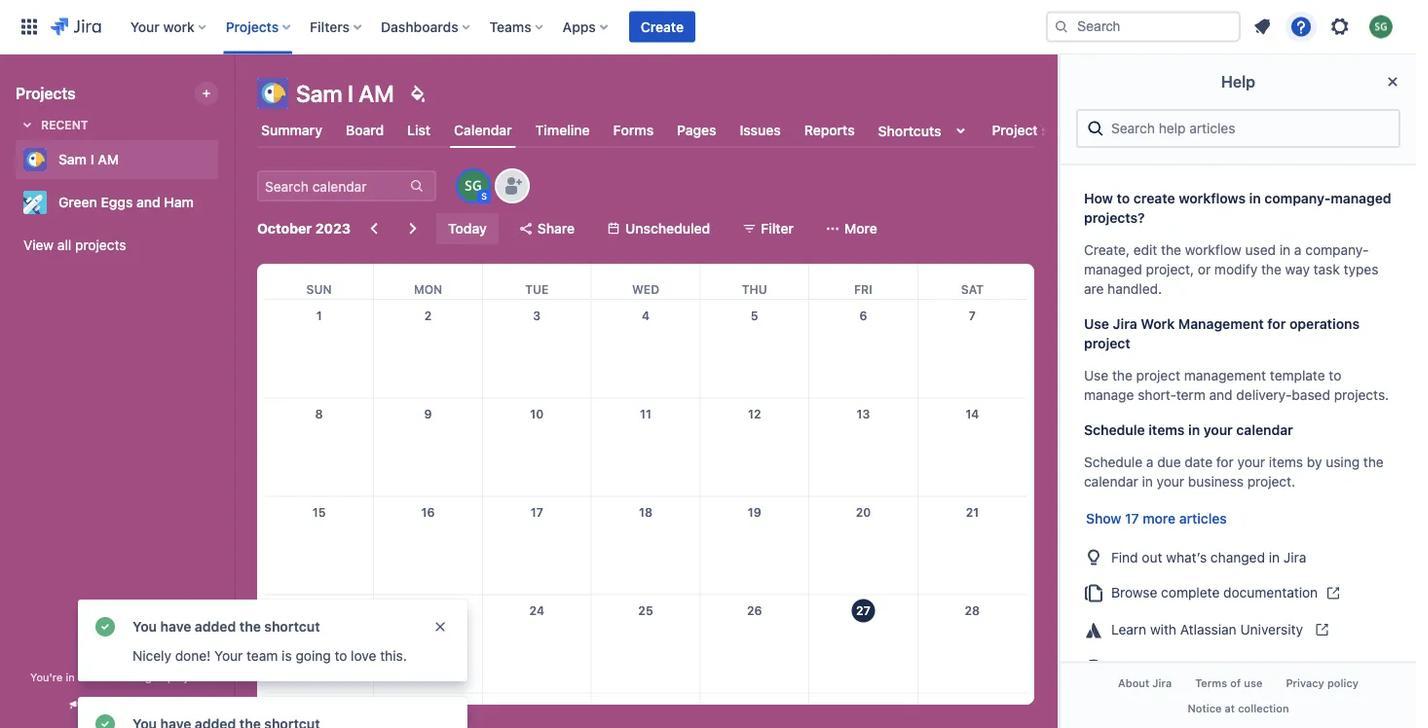 Task type: vqa. For each thing, say whether or not it's contained in the screenshot.


Task type: describe. For each thing, give the bounding box(es) containing it.
handled.
[[1108, 281, 1162, 297]]

terms of use link
[[1184, 672, 1275, 697]]

add to starred image for green eggs and ham
[[212, 191, 236, 214]]

9
[[424, 408, 432, 421]]

added
[[195, 619, 236, 635]]

0 horizontal spatial managed
[[117, 671, 164, 684]]

15
[[313, 506, 326, 520]]

forms
[[613, 122, 654, 138]]

6 link
[[848, 300, 879, 331]]

17 inside button
[[1125, 511, 1140, 527]]

today button
[[437, 213, 499, 245]]

shortcut
[[264, 619, 320, 635]]

row containing 15
[[265, 497, 1027, 595]]

0 vertical spatial and
[[136, 194, 161, 210]]

11
[[640, 408, 652, 421]]

create
[[1134, 190, 1176, 207]]

5 link
[[739, 300, 770, 331]]

18 link
[[630, 497, 662, 529]]

schedule for schedule items in your calendar
[[1084, 422, 1146, 438]]

for for management
[[1268, 316, 1287, 332]]

timeline
[[536, 122, 590, 138]]

use for use the project management template to manage short-term and delivery-based projects.
[[1084, 368, 1109, 384]]

term
[[1177, 387, 1206, 403]]

projects.
[[1335, 387, 1390, 403]]

in up date
[[1189, 422, 1201, 438]]

list link
[[404, 113, 435, 148]]

create,
[[1084, 242, 1130, 258]]

13
[[857, 408, 870, 421]]

1 horizontal spatial sam
[[296, 80, 343, 107]]

find out what's changed in jira link
[[1077, 539, 1401, 575]]

summary link
[[257, 113, 326, 148]]

the inside 'use the project management template to manage short-term and delivery-based projects.'
[[1113, 368, 1133, 384]]

10
[[530, 408, 544, 421]]

in inside create, edit the workflow used in a company- managed project, or modify the way task types are handled.
[[1280, 242, 1291, 258]]

the up project,
[[1162, 242, 1182, 258]]

how to create workflows in company-managed projects?
[[1084, 190, 1392, 226]]

privacy policy link
[[1275, 672, 1371, 697]]

previous month image
[[363, 217, 386, 241]]

dismiss image
[[433, 620, 448, 635]]

help image
[[1290, 15, 1313, 38]]

Search help articles field
[[1106, 111, 1391, 146]]

out
[[1142, 549, 1163, 565]]

6 row from the top
[[265, 694, 1027, 729]]

and inside 'use the project management template to manage short-term and delivery-based projects.'
[[1210, 387, 1233, 403]]

the down used
[[1262, 262, 1282, 278]]

managed inside create, edit the workflow used in a company- managed project, or modify the way task types are handled.
[[1084, 262, 1143, 278]]

your work button
[[124, 11, 214, 42]]

forum
[[1237, 659, 1274, 675]]

privacy
[[1287, 678, 1325, 691]]

the up team
[[240, 619, 261, 635]]

7
[[969, 309, 976, 323]]

add people image
[[501, 174, 524, 198]]

team
[[247, 648, 278, 665]]

sam green image
[[458, 171, 489, 202]]

Search calendar text field
[[259, 172, 407, 200]]

unscheduled image
[[606, 221, 622, 237]]

3
[[533, 309, 541, 323]]

row containing 1
[[265, 300, 1027, 399]]

learn with atlassian university link
[[1077, 612, 1401, 649]]

in inside the how to create workflows in company-managed projects?
[[1250, 190, 1262, 207]]

board
[[346, 122, 384, 138]]

2023
[[315, 221, 351, 237]]

green eggs and ham link
[[16, 183, 210, 222]]

16
[[422, 506, 435, 520]]

settings image
[[1329, 15, 1352, 38]]

timeline link
[[532, 113, 594, 148]]

done!
[[175, 648, 211, 665]]

24
[[530, 605, 545, 618]]

1 horizontal spatial your
[[214, 648, 243, 665]]

grid containing sun
[[265, 264, 1027, 729]]

1
[[316, 309, 322, 323]]

operations
[[1290, 316, 1360, 332]]

projects?
[[1084, 210, 1146, 226]]

management
[[1185, 368, 1267, 384]]

schedule items in your calendar
[[1084, 422, 1294, 438]]

at
[[1225, 702, 1236, 715]]

policy
[[1328, 678, 1359, 691]]

template
[[1270, 368, 1326, 384]]

is
[[282, 648, 292, 665]]

due
[[1158, 455, 1182, 471]]

about jira button
[[1107, 672, 1184, 697]]

help
[[1222, 73, 1256, 91]]

add to starred image for sam i am
[[212, 148, 236, 171]]

your work
[[130, 19, 195, 35]]

of
[[1231, 678, 1242, 691]]

1 success image from the top
[[94, 616, 117, 639]]

view all projects link
[[16, 228, 218, 263]]

are
[[1084, 281, 1104, 297]]

give feedback
[[86, 699, 167, 713]]

atlassian
[[1181, 622, 1237, 638]]

the inside schedule a due date for your items by using the calendar in your business project.
[[1364, 455, 1384, 471]]

unscheduled button
[[594, 213, 722, 245]]

17 link
[[522, 497, 553, 529]]

tab list containing calendar
[[246, 113, 1098, 148]]

5
[[751, 309, 759, 323]]

view all projects
[[23, 237, 126, 253]]

workflows
[[1179, 190, 1246, 207]]

21
[[966, 506, 979, 520]]

complete
[[1162, 585, 1220, 601]]

0 vertical spatial am
[[359, 80, 394, 107]]

company- inside the how to create workflows in company-managed projects?
[[1265, 190, 1331, 207]]

company- inside create, edit the workflow used in a company- managed project, or modify the way task types are handled.
[[1306, 242, 1370, 258]]

projects inside dropdown button
[[226, 19, 279, 35]]

create, edit the workflow used in a company- managed project, or modify the way task types are handled.
[[1084, 242, 1379, 297]]

21 link
[[957, 497, 988, 529]]

search image
[[1054, 19, 1070, 35]]

sun link
[[303, 264, 336, 299]]

green
[[58, 194, 97, 210]]

to inside 'use the project management template to manage short-term and delivery-based projects.'
[[1329, 368, 1342, 384]]

2
[[425, 309, 432, 323]]

sat link
[[958, 264, 988, 299]]

apps
[[563, 19, 596, 35]]

sidebar navigation image
[[212, 78, 255, 117]]

modify
[[1215, 262, 1258, 278]]

more
[[845, 221, 878, 237]]

set background color image
[[406, 82, 429, 105]]

1 horizontal spatial your
[[1204, 422, 1233, 438]]

jira for use jira work management for operations project
[[1113, 316, 1138, 332]]

a inside create, edit the workflow used in a company- managed project, or modify the way task types are handled.
[[1295, 242, 1302, 258]]

use for use jira work management for operations project
[[1084, 316, 1110, 332]]

you
[[133, 619, 157, 635]]

browse complete documentation link
[[1077, 575, 1401, 612]]

1 horizontal spatial i
[[348, 80, 354, 107]]

1 vertical spatial your
[[1238, 455, 1266, 471]]

notice
[[1188, 702, 1222, 715]]

projects
[[75, 237, 126, 253]]

our
[[1139, 659, 1159, 675]]

in up the documentation
[[1269, 549, 1280, 565]]



Task type: locate. For each thing, give the bounding box(es) containing it.
jira inside button
[[1153, 678, 1172, 691]]

managed
[[1331, 190, 1392, 207], [1084, 262, 1143, 278], [117, 671, 164, 684]]

in right you're
[[66, 671, 75, 684]]

use inside 'use the project management template to manage short-term and delivery-based projects.'
[[1084, 368, 1109, 384]]

items up due
[[1149, 422, 1185, 438]]

0 vertical spatial schedule
[[1084, 422, 1146, 438]]

2 row from the top
[[265, 300, 1027, 399]]

managed down nicely on the bottom
[[117, 671, 164, 684]]

1 vertical spatial jira
[[1284, 549, 1307, 565]]

notifications image
[[1251, 15, 1275, 38]]

11 link
[[630, 399, 662, 430]]

0 horizontal spatial your
[[130, 19, 160, 35]]

use down are
[[1084, 316, 1110, 332]]

sam i am down recent
[[58, 152, 119, 168]]

project
[[992, 122, 1038, 138]]

1 vertical spatial am
[[98, 152, 119, 168]]

grid
[[265, 264, 1027, 729]]

calendar up show
[[1084, 474, 1139, 490]]

board link
[[342, 113, 388, 148]]

28 link
[[957, 596, 988, 627]]

show
[[1086, 511, 1122, 527]]

26
[[747, 605, 762, 618]]

1 horizontal spatial and
[[1210, 387, 1233, 403]]

use up the manage
[[1084, 368, 1109, 384]]

calendar inside schedule a due date for your items by using the calendar in your business project.
[[1084, 474, 1139, 490]]

1 vertical spatial add to starred image
[[212, 191, 236, 214]]

1 vertical spatial success image
[[94, 713, 117, 729]]

16 link
[[413, 497, 444, 529]]

1 vertical spatial calendar
[[1084, 474, 1139, 490]]

2 schedule from the top
[[1084, 455, 1143, 471]]

schedule inside schedule a due date for your items by using the calendar in your business project.
[[1084, 455, 1143, 471]]

a up way
[[1295, 242, 1302, 258]]

1 vertical spatial projects
[[16, 84, 76, 103]]

schedule
[[1084, 422, 1146, 438], [1084, 455, 1143, 471]]

wed link
[[628, 264, 664, 299]]

filters
[[310, 19, 350, 35]]

1 horizontal spatial 17
[[1125, 511, 1140, 527]]

projects up 'sidebar navigation' image
[[226, 19, 279, 35]]

changed
[[1211, 549, 1266, 565]]

jira image
[[51, 15, 101, 38], [51, 15, 101, 38]]

0 vertical spatial use
[[1084, 316, 1110, 332]]

1 schedule from the top
[[1084, 422, 1146, 438]]

items
[[1149, 422, 1185, 438], [1269, 455, 1304, 471]]

schedule for schedule a due date for your items by using the calendar in your business project.
[[1084, 455, 1143, 471]]

1 horizontal spatial calendar
[[1237, 422, 1294, 438]]

am up green eggs and ham link at the left top
[[98, 152, 119, 168]]

jira up the documentation
[[1284, 549, 1307, 565]]

sam i am up board
[[296, 80, 394, 107]]

nicely
[[133, 648, 171, 665]]

row containing 24
[[265, 595, 1027, 694]]

projects button
[[220, 11, 298, 42]]

how
[[1084, 190, 1114, 207]]

privacy policy
[[1287, 678, 1359, 691]]

pages link
[[673, 113, 721, 148]]

use inside 'use jira work management for operations project'
[[1084, 316, 1110, 332]]

schedule left due
[[1084, 455, 1143, 471]]

projects up collapse recent projects icon
[[16, 84, 76, 103]]

19 link
[[739, 497, 770, 529]]

create
[[641, 19, 684, 35]]

or
[[1198, 262, 1211, 278]]

ham
[[164, 194, 194, 210]]

company- up used
[[1265, 190, 1331, 207]]

your down due
[[1157, 474, 1185, 490]]

Search field
[[1046, 11, 1241, 42]]

1 horizontal spatial am
[[359, 80, 394, 107]]

your profile and settings image
[[1370, 15, 1393, 38]]

10 link
[[522, 399, 553, 430]]

1 vertical spatial use
[[1084, 368, 1109, 384]]

3 link
[[522, 300, 553, 331]]

going
[[296, 648, 331, 665]]

managed up types
[[1331, 190, 1392, 207]]

0 horizontal spatial your
[[1157, 474, 1185, 490]]

2 vertical spatial your
[[1157, 474, 1185, 490]]

in inside schedule a due date for your items by using the calendar in your business project.
[[1142, 474, 1154, 490]]

a inside schedule a due date for your items by using the calendar in your business project.
[[1147, 455, 1154, 471]]

project down done!
[[168, 671, 204, 684]]

2 vertical spatial jira
[[1153, 678, 1172, 691]]

project.
[[1248, 474, 1296, 490]]

1 horizontal spatial managed
[[1084, 262, 1143, 278]]

0 vertical spatial a
[[1295, 242, 1302, 258]]

8
[[315, 408, 323, 421]]

28
[[965, 605, 980, 618]]

0 vertical spatial projects
[[226, 19, 279, 35]]

shortcuts button
[[875, 113, 977, 148]]

jira down our
[[1153, 678, 1172, 691]]

to up 'based'
[[1329, 368, 1342, 384]]

a left due
[[1147, 455, 1154, 471]]

to up the projects?
[[1117, 190, 1131, 207]]

1 vertical spatial for
[[1217, 455, 1234, 471]]

summary
[[261, 122, 322, 138]]

1 add to starred image from the top
[[212, 148, 236, 171]]

5 row from the top
[[265, 595, 1027, 694]]

management
[[1179, 316, 1265, 332]]

project up the manage
[[1084, 336, 1131, 352]]

schedule down the manage
[[1084, 422, 1146, 438]]

company-
[[1265, 190, 1331, 207], [1306, 242, 1370, 258]]

0 vertical spatial for
[[1268, 316, 1287, 332]]

1 vertical spatial sam
[[58, 152, 87, 168]]

1 horizontal spatial sam i am
[[296, 80, 394, 107]]

project
[[1084, 336, 1131, 352], [1137, 368, 1181, 384], [168, 671, 204, 684]]

your up date
[[1204, 422, 1233, 438]]

short-
[[1138, 387, 1177, 403]]

and down management
[[1210, 387, 1233, 403]]

unscheduled
[[626, 221, 711, 237]]

banner
[[0, 0, 1417, 55]]

sam up summary
[[296, 80, 343, 107]]

calendar
[[454, 122, 512, 138]]

ask our community forum
[[1112, 659, 1274, 675]]

teams
[[490, 19, 532, 35]]

1 horizontal spatial to
[[1117, 190, 1131, 207]]

13 link
[[848, 399, 879, 430]]

sun
[[307, 283, 332, 296]]

sam i am
[[296, 80, 394, 107], [58, 152, 119, 168]]

appswitcher icon image
[[18, 15, 41, 38]]

next month image
[[402, 217, 425, 241]]

for for date
[[1217, 455, 1234, 471]]

business
[[1189, 474, 1244, 490]]

you have added the shortcut
[[133, 619, 320, 635]]

for inside 'use jira work management for operations project'
[[1268, 316, 1287, 332]]

filter button
[[730, 213, 806, 245]]

0 vertical spatial company-
[[1265, 190, 1331, 207]]

you're
[[30, 671, 63, 684]]

1 horizontal spatial project
[[1084, 336, 1131, 352]]

0 vertical spatial calendar
[[1237, 422, 1294, 438]]

2 vertical spatial project
[[168, 671, 204, 684]]

dashboards button
[[375, 11, 478, 42]]

primary element
[[12, 0, 1046, 54]]

and left ham at the left top of page
[[136, 194, 161, 210]]

apps button
[[557, 11, 616, 42]]

1 horizontal spatial items
[[1269, 455, 1304, 471]]

your inside dropdown button
[[130, 19, 160, 35]]

add to starred image down 'sidebar navigation' image
[[212, 148, 236, 171]]

for up business
[[1217, 455, 1234, 471]]

1 vertical spatial to
[[1329, 368, 1342, 384]]

1 horizontal spatial for
[[1268, 316, 1287, 332]]

2 vertical spatial to
[[335, 648, 347, 665]]

managed inside the how to create workflows in company-managed projects?
[[1331, 190, 1392, 207]]

0 horizontal spatial a
[[78, 671, 84, 684]]

jira inside 'use jira work management for operations project'
[[1113, 316, 1138, 332]]

0 horizontal spatial sam
[[58, 152, 87, 168]]

the up the manage
[[1113, 368, 1133, 384]]

0 vertical spatial sam i am
[[296, 80, 394, 107]]

tue
[[525, 283, 549, 296]]

add to starred image
[[212, 148, 236, 171], [212, 191, 236, 214]]

jira for about jira
[[1153, 678, 1172, 691]]

1 horizontal spatial projects
[[226, 19, 279, 35]]

2 horizontal spatial project
[[1137, 368, 1181, 384]]

create project image
[[199, 86, 214, 101]]

in up show 17 more articles
[[1142, 474, 1154, 490]]

project inside 'use the project management template to manage short-term and delivery-based projects.'
[[1137, 368, 1181, 384]]

i up the green at the left
[[90, 152, 94, 168]]

0 vertical spatial jira
[[1113, 316, 1138, 332]]

ask our community forum link
[[1077, 649, 1401, 686]]

your up project.
[[1238, 455, 1266, 471]]

create button
[[629, 11, 696, 42]]

project up short-
[[1137, 368, 1181, 384]]

0 horizontal spatial am
[[98, 152, 119, 168]]

filters button
[[304, 11, 369, 42]]

add to starred image right ham at the left top of page
[[212, 191, 236, 214]]

1 vertical spatial project
[[1137, 368, 1181, 384]]

0 horizontal spatial to
[[335, 648, 347, 665]]

27 link
[[848, 596, 879, 627]]

row containing sun
[[265, 264, 1027, 300]]

1 vertical spatial your
[[214, 648, 243, 665]]

2 horizontal spatial a
[[1295, 242, 1302, 258]]

0 vertical spatial i
[[348, 80, 354, 107]]

company- up task
[[1306, 242, 1370, 258]]

way
[[1286, 262, 1310, 278]]

in
[[1250, 190, 1262, 207], [1280, 242, 1291, 258], [1189, 422, 1201, 438], [1142, 474, 1154, 490], [1269, 549, 1280, 565], [66, 671, 75, 684]]

0 vertical spatial your
[[1204, 422, 1233, 438]]

0 vertical spatial add to starred image
[[212, 148, 236, 171]]

2 success image from the top
[[94, 713, 117, 729]]

success image down give
[[94, 713, 117, 729]]

row
[[265, 264, 1027, 300], [265, 300, 1027, 399], [265, 399, 1027, 497], [265, 497, 1027, 595], [265, 595, 1027, 694], [265, 694, 1027, 729]]

for
[[1268, 316, 1287, 332], [1217, 455, 1234, 471]]

success image left 'you'
[[94, 616, 117, 639]]

1 vertical spatial company-
[[1306, 242, 1370, 258]]

terms of use
[[1196, 678, 1263, 691]]

used
[[1246, 242, 1276, 258]]

0 horizontal spatial projects
[[16, 84, 76, 103]]

2 horizontal spatial your
[[1238, 455, 1266, 471]]

1 vertical spatial sam i am
[[58, 152, 119, 168]]

6
[[860, 309, 868, 323]]

community
[[1163, 659, 1233, 675]]

settings
[[1042, 122, 1094, 138]]

0 vertical spatial sam
[[296, 80, 343, 107]]

0 vertical spatial success image
[[94, 616, 117, 639]]

reports
[[805, 122, 855, 138]]

your left the work
[[130, 19, 160, 35]]

2 horizontal spatial managed
[[1331, 190, 1392, 207]]

1 vertical spatial schedule
[[1084, 455, 1143, 471]]

project inside 'use jira work management for operations project'
[[1084, 336, 1131, 352]]

0 horizontal spatial calendar
[[1084, 474, 1139, 490]]

in up way
[[1280, 242, 1291, 258]]

sam
[[296, 80, 343, 107], [58, 152, 87, 168]]

1 vertical spatial items
[[1269, 455, 1304, 471]]

nicely done! your team is going to love this.
[[133, 648, 407, 665]]

1 row from the top
[[265, 264, 1027, 300]]

0 vertical spatial to
[[1117, 190, 1131, 207]]

1 horizontal spatial jira
[[1153, 678, 1172, 691]]

25 link
[[630, 596, 662, 627]]

3 row from the top
[[265, 399, 1027, 497]]

2 vertical spatial managed
[[117, 671, 164, 684]]

2 use from the top
[[1084, 368, 1109, 384]]

0 vertical spatial managed
[[1331, 190, 1392, 207]]

0 horizontal spatial 17
[[531, 506, 544, 520]]

to inside the how to create workflows in company-managed projects?
[[1117, 190, 1131, 207]]

managed down create,
[[1084, 262, 1143, 278]]

use
[[1245, 678, 1263, 691]]

sam down recent
[[58, 152, 87, 168]]

row containing 8
[[265, 399, 1027, 497]]

1 vertical spatial i
[[90, 152, 94, 168]]

2 add to starred image from the top
[[212, 191, 236, 214]]

17 inside 'row'
[[531, 506, 544, 520]]

collapse recent projects image
[[16, 113, 39, 136]]

0 vertical spatial project
[[1084, 336, 1131, 352]]

20 link
[[848, 497, 879, 529]]

for left 'operations'
[[1268, 316, 1287, 332]]

green eggs and ham
[[58, 194, 194, 210]]

2 horizontal spatial to
[[1329, 368, 1342, 384]]

1 vertical spatial managed
[[1084, 262, 1143, 278]]

14
[[966, 408, 980, 421]]

1 use from the top
[[1084, 316, 1110, 332]]

banner containing your work
[[0, 0, 1417, 55]]

0 vertical spatial your
[[130, 19, 160, 35]]

0 horizontal spatial project
[[168, 671, 204, 684]]

0 horizontal spatial jira
[[1113, 316, 1138, 332]]

give feedback button
[[55, 690, 179, 722]]

teams button
[[484, 11, 551, 42]]

the right using
[[1364, 455, 1384, 471]]

jira left the work
[[1113, 316, 1138, 332]]

2 vertical spatial a
[[78, 671, 84, 684]]

i up board
[[348, 80, 354, 107]]

edit
[[1134, 242, 1158, 258]]

calendar down 'delivery-' in the bottom right of the page
[[1237, 422, 1294, 438]]

to left love
[[335, 648, 347, 665]]

1 vertical spatial and
[[1210, 387, 1233, 403]]

types
[[1344, 262, 1379, 278]]

browse complete documentation
[[1112, 585, 1319, 601]]

in right workflows in the right top of the page
[[1250, 190, 1262, 207]]

manage
[[1084, 387, 1135, 403]]

2 horizontal spatial jira
[[1284, 549, 1307, 565]]

7 link
[[957, 300, 988, 331]]

26 link
[[739, 596, 770, 627]]

items up project.
[[1269, 455, 1304, 471]]

close image
[[1382, 70, 1405, 94]]

mon
[[414, 283, 443, 296]]

your down "you have added the shortcut"
[[214, 648, 243, 665]]

success image
[[94, 616, 117, 639], [94, 713, 117, 729]]

0 horizontal spatial i
[[90, 152, 94, 168]]

a left "team-"
[[78, 671, 84, 684]]

0 vertical spatial items
[[1149, 422, 1185, 438]]

items inside schedule a due date for your items by using the calendar in your business project.
[[1269, 455, 1304, 471]]

0 horizontal spatial and
[[136, 194, 161, 210]]

1 vertical spatial a
[[1147, 455, 1154, 471]]

am up board
[[359, 80, 394, 107]]

0 horizontal spatial sam i am
[[58, 152, 119, 168]]

tab list
[[246, 113, 1098, 148]]

4 row from the top
[[265, 497, 1027, 595]]

0 horizontal spatial for
[[1217, 455, 1234, 471]]

what's
[[1167, 549, 1207, 565]]

1 horizontal spatial a
[[1147, 455, 1154, 471]]

0 horizontal spatial items
[[1149, 422, 1185, 438]]

for inside schedule a due date for your items by using the calendar in your business project.
[[1217, 455, 1234, 471]]

18
[[639, 506, 653, 520]]



